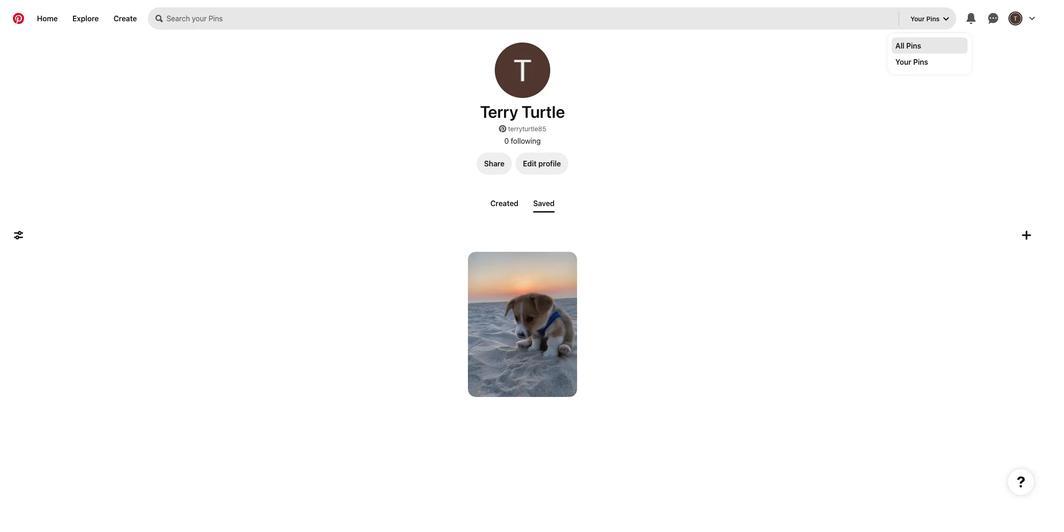 Task type: locate. For each thing, give the bounding box(es) containing it.
your pins down all pins
[[896, 57, 928, 66]]

share button
[[477, 153, 512, 175]]

your down all
[[896, 57, 912, 66]]

edit
[[523, 159, 537, 168]]

explore
[[73, 14, 99, 23]]

all pins
[[896, 41, 921, 50]]

pins down all pins menu item
[[913, 57, 928, 66]]

pins right all
[[907, 41, 921, 50]]

2 vertical spatial pins
[[913, 57, 928, 66]]

1 vertical spatial pins
[[907, 41, 921, 50]]

your left dropdown icon
[[911, 15, 925, 22]]

your pins left dropdown icon
[[911, 15, 940, 22]]

0 vertical spatial your pins
[[911, 15, 940, 22]]

pins left dropdown icon
[[927, 15, 940, 22]]

following
[[511, 136, 541, 145]]

dropdown image
[[944, 16, 949, 22]]

your pins
[[911, 15, 940, 22], [896, 57, 928, 66]]

pins
[[927, 15, 940, 22], [907, 41, 921, 50], [913, 57, 928, 66]]

created link
[[487, 195, 522, 211]]

0 vertical spatial your
[[911, 15, 925, 22]]

0
[[504, 136, 509, 145]]

0 vertical spatial pins
[[927, 15, 940, 22]]

terry turtle image
[[1010, 13, 1021, 24]]

search icon image
[[155, 15, 163, 22]]

your
[[911, 15, 925, 22], [896, 57, 912, 66]]

this contains an image of: image
[[468, 252, 577, 397]]



Task type: vqa. For each thing, say whether or not it's contained in the screenshot.
the right up
no



Task type: describe. For each thing, give the bounding box(es) containing it.
create
[[114, 14, 137, 23]]

your pins inside your pins button
[[911, 15, 940, 22]]

explore link
[[65, 7, 106, 30]]

terryturtle85 image
[[495, 43, 550, 98]]

edit profile
[[523, 159, 561, 168]]

all pins menu item
[[892, 37, 968, 54]]

pins inside menu item
[[907, 41, 921, 50]]

1 vertical spatial your
[[896, 57, 912, 66]]

home
[[37, 14, 58, 23]]

0 following
[[504, 136, 541, 145]]

terryturtle85
[[508, 125, 546, 133]]

saved link
[[530, 195, 558, 213]]

edit profile button
[[516, 153, 568, 175]]

saved
[[533, 199, 555, 208]]

create link
[[106, 7, 144, 30]]

1 vertical spatial your pins
[[896, 57, 928, 66]]

all
[[896, 41, 905, 50]]

home link
[[30, 7, 65, 30]]

profile
[[539, 159, 561, 168]]

created
[[491, 199, 519, 208]]

turtle
[[522, 102, 565, 121]]

terry turtle
[[480, 102, 565, 121]]

your inside button
[[911, 15, 925, 22]]

terry
[[480, 102, 518, 121]]

share
[[484, 159, 505, 168]]

pins inside button
[[927, 15, 940, 22]]

pinterest image
[[499, 125, 506, 133]]

your pins button
[[903, 7, 957, 30]]

Search text field
[[167, 7, 897, 30]]



